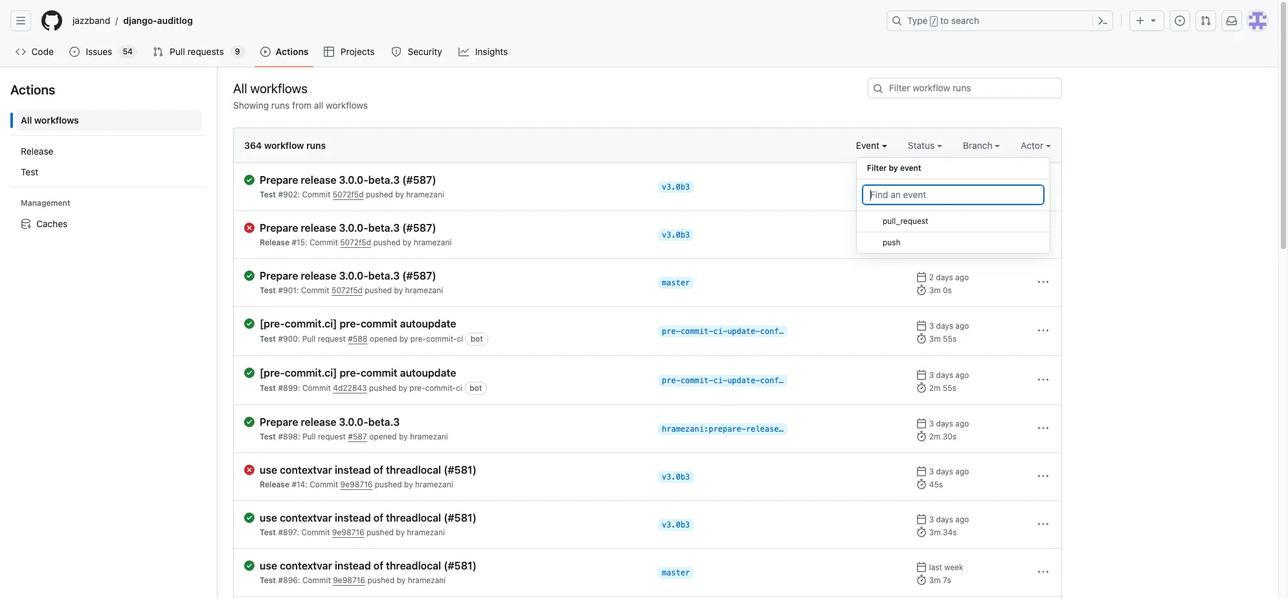 Task type: locate. For each thing, give the bounding box(es) containing it.
days up 2m 18s
[[936, 177, 953, 187]]

2 prepare from the top
[[260, 222, 298, 234]]

commit.ci] up #900:
[[285, 318, 337, 330]]

1 vertical spatial run duration image
[[917, 575, 927, 586]]

0 horizontal spatial actions
[[10, 82, 55, 97]]

55s for 3m 55s
[[943, 334, 957, 344]]

hramezani:prepare-release-3-beta3 link
[[658, 424, 817, 435]]

6 run duration image from the top
[[917, 479, 927, 490]]

code image
[[16, 47, 26, 57]]

1 vertical spatial [pre-
[[260, 367, 285, 379]]

0 vertical spatial list
[[67, 10, 879, 31]]

threadlocal down use contextvar instead of threadlocal (#581) release #14: commit 9e98716 pushed             by hramezani
[[386, 512, 441, 524]]

0 vertical spatial completed successfully image
[[244, 175, 255, 185]]

9e98716 inside use contextvar instead of threadlocal (#581) release #14: commit 9e98716 pushed             by hramezani
[[340, 480, 373, 490]]

1 vertical spatial opened
[[369, 432, 397, 442]]

show options image
[[1039, 277, 1049, 288], [1039, 520, 1049, 530], [1039, 568, 1049, 578]]

pre-commit-ci-update-config for 3m
[[662, 327, 789, 336]]

5072f5d for prepare release 3.0.0-beta.3 (#587) test #901: commit 5072f5d pushed             by hramezani
[[332, 286, 363, 295]]

1 vertical spatial commit.ci]
[[285, 367, 337, 379]]

1 (#581) from the top
[[444, 465, 477, 476]]

2 show options image from the top
[[1039, 520, 1049, 530]]

2 threadlocal from the top
[[386, 512, 441, 524]]

use inside use contextvar instead of threadlocal (#581) test #897: commit 9e98716 pushed             by hramezani
[[260, 512, 277, 524]]

1 [pre- from the top
[[260, 318, 285, 330]]

pushed up use contextvar instead of threadlocal (#581) test #897: commit 9e98716 pushed             by hramezani
[[375, 480, 402, 490]]

1 release from the top
[[301, 174, 337, 186]]

55s up the 30s
[[943, 384, 957, 393]]

1 vertical spatial 5072f5d link
[[340, 238, 371, 247]]

pushed inside prepare release 3.0.0-beta.3 (#587) test #901: commit 5072f5d pushed             by hramezani
[[365, 286, 392, 295]]

all workflows link
[[16, 110, 201, 131]]

1 vertical spatial 5072f5d
[[340, 238, 371, 247]]

3 2 from the top
[[930, 273, 934, 282]]

1 prepare from the top
[[260, 174, 298, 186]]

9e98716 link for use contextvar instead of threadlocal (#581) release #14: commit 9e98716 pushed             by hramezani
[[340, 480, 373, 490]]

contextvar inside use contextvar instead of threadlocal (#581) test #897: commit 9e98716 pushed             by hramezani
[[280, 512, 332, 524]]

2 [pre- from the top
[[260, 367, 285, 379]]

0 vertical spatial 5072f5d link
[[333, 190, 364, 200]]

0 vertical spatial 5072f5d
[[333, 190, 364, 200]]

2 [pre-commit.ci] pre-commit autoupdate from the top
[[260, 367, 456, 379]]

2 days ago for prepare release 3.0.0-beta.3 (#587) test #901: commit 5072f5d pushed             by hramezani
[[930, 273, 969, 282]]

3 use from the top
[[260, 560, 277, 572]]

2 beta.3 from the top
[[368, 222, 400, 234]]

request left #588
[[318, 334, 346, 344]]

jazzband link
[[67, 10, 115, 31]]

(#581) inside use contextvar instead of threadlocal (#581) test #896: commit 9e98716 pushed             by hramezani
[[444, 560, 477, 572]]

2 v3.0b3 from the top
[[662, 231, 690, 240]]

by
[[889, 163, 898, 173], [395, 190, 404, 200], [403, 238, 412, 247], [394, 286, 403, 295], [400, 334, 408, 344], [399, 384, 407, 393], [399, 432, 408, 442], [404, 480, 413, 490], [396, 528, 405, 538], [397, 576, 406, 586]]

2 [pre-commit.ci] pre-commit autoupdate link from the top
[[260, 367, 648, 380]]

ago up the 30s
[[956, 419, 969, 429]]

run duration image left 3m 55s
[[917, 334, 927, 344]]

0 vertical spatial (#587)
[[402, 174, 436, 186]]

instead down use contextvar instead of threadlocal (#581) test #897: commit 9e98716 pushed             by hramezani
[[335, 560, 371, 572]]

9e98716 link up use contextvar instead of threadlocal (#581) test #896: commit 9e98716 pushed             by hramezani
[[332, 528, 364, 538]]

2 vertical spatial (#581)
[[444, 560, 477, 572]]

beta.3 down commit 4d22843 pushed             by pre-commit-ci at left bottom
[[368, 417, 400, 428]]

search image
[[873, 84, 884, 94]]

1 vertical spatial (#587)
[[402, 222, 436, 234]]

2 for prepare release 3.0.0-beta.3 (#587) release #15: commit 5072f5d pushed             by hramezani
[[930, 225, 934, 235]]

1 vertical spatial master link
[[658, 568, 694, 579]]

1 vertical spatial failed image
[[244, 465, 255, 476]]

2 run duration image from the top
[[917, 285, 927, 295]]

release
[[301, 174, 337, 186], [301, 222, 337, 234], [301, 270, 337, 282], [301, 417, 337, 428]]

run duration image left 3m 7s
[[917, 575, 927, 586]]

v3.0b3 link for use contextvar instead of threadlocal (#581) test #897: commit 9e98716 pushed             by hramezani
[[658, 520, 694, 531]]

beta.3 inside prepare release 3.0.0-beta.3 (#587) test #901: commit 5072f5d pushed             by hramezani
[[368, 270, 400, 282]]

0 vertical spatial config
[[760, 327, 789, 336]]

5072f5d inside prepare release 3.0.0-beta.3 (#587) release #15: commit 5072f5d pushed             by hramezani
[[340, 238, 371, 247]]

1 vertical spatial 55s
[[943, 384, 957, 393]]

hramezani link for use contextvar instead of threadlocal (#581) test #897: commit 9e98716 pushed             by hramezani
[[407, 528, 445, 538]]

beta.3 down prepare release 3.0.0-beta.3 (#587) release #15: commit 5072f5d pushed             by hramezani
[[368, 270, 400, 282]]

3 3 from the top
[[930, 419, 934, 429]]

commit right #902: in the left top of the page
[[302, 190, 331, 200]]

config for 2m
[[760, 376, 789, 385]]

master link for prepare release 3.0.0-beta.3 (#587)
[[658, 277, 694, 289]]

pull
[[170, 46, 185, 57], [302, 334, 316, 344], [302, 432, 316, 442]]

0 vertical spatial threadlocal
[[386, 465, 441, 476]]

1 vertical spatial use contextvar instead of threadlocal (#581) link
[[260, 512, 648, 525]]

4 3.0.0- from the top
[[339, 417, 368, 428]]

instead inside use contextvar instead of threadlocal (#581) release #14: commit 9e98716 pushed             by hramezani
[[335, 465, 371, 476]]

2 vertical spatial 2
[[930, 273, 934, 282]]

1 vertical spatial pre-commit-ci-update-config
[[662, 376, 789, 385]]

1 contextvar from the top
[[280, 465, 332, 476]]

0 vertical spatial request
[[318, 334, 346, 344]]

calendar image
[[917, 176, 927, 187], [917, 272, 927, 282]]

1 vertical spatial prepare release 3.0.0-beta.3 (#587) link
[[260, 222, 648, 235]]

master for prepare release 3.0.0-beta.3 (#587)
[[662, 279, 690, 288]]

8 days from the top
[[937, 515, 954, 525]]

test inside prepare release 3.0.0-beta.3 (#587) test #901: commit 5072f5d pushed             by hramezani
[[260, 286, 276, 295]]

opened right #588
[[370, 334, 397, 344]]

days for prepare release 3.0.0-beta.3 (#587) test #902: commit 5072f5d pushed             by hramezani
[[936, 177, 953, 187]]

of inside use contextvar instead of threadlocal (#581) release #14: commit 9e98716 pushed             by hramezani
[[374, 465, 384, 476]]

0 vertical spatial all
[[233, 81, 247, 96]]

#900:
[[278, 334, 300, 344]]

hramezani
[[406, 190, 444, 200], [414, 238, 452, 247], [405, 286, 443, 295], [410, 432, 448, 442], [415, 480, 453, 490], [407, 528, 445, 538], [408, 576, 446, 586]]

commit-
[[681, 327, 714, 336], [426, 334, 457, 344], [681, 376, 714, 385], [425, 384, 456, 393]]

(#587) inside prepare release 3.0.0-beta.3 (#587) release #15: commit 5072f5d pushed             by hramezani
[[402, 222, 436, 234]]

hramezani link for prepare release 3.0.0-beta.3 test #898: pull request #587 opened             by hramezani
[[410, 432, 448, 442]]

ago for use contextvar instead of threadlocal (#581) release #14: commit 9e98716 pushed             by hramezani
[[956, 467, 969, 477]]

1 vertical spatial pull
[[302, 334, 316, 344]]

completed successfully image for use contextvar instead of threadlocal (#581) test #897: commit 9e98716 pushed             by hramezani
[[244, 513, 255, 523]]

show options image for use contextvar instead of threadlocal (#581) test #897: commit 9e98716 pushed             by hramezani
[[1039, 520, 1049, 530]]

master
[[662, 279, 690, 288], [662, 569, 690, 578]]

1 prepare release 3.0.0-beta.3 (#587) link from the top
[[260, 174, 648, 187]]

1 vertical spatial runs
[[306, 140, 326, 151]]

use contextvar instead of threadlocal (#581) test #897: commit 9e98716 pushed             by hramezani
[[260, 512, 477, 538]]

5072f5d link up prepare release 3.0.0-beta.3 (#587) test #901: commit 5072f5d pushed             by hramezani
[[340, 238, 371, 247]]

calendar image down push link
[[917, 272, 927, 282]]

3 contextvar from the top
[[280, 560, 332, 572]]

by inside prepare release 3.0.0-beta.3 (#587) release #15: commit 5072f5d pushed             by hramezani
[[403, 238, 412, 247]]

ci-
[[714, 327, 728, 336], [714, 376, 728, 385]]

threadlocal inside use contextvar instead of threadlocal (#581) test #896: commit 9e98716 pushed             by hramezani
[[386, 560, 441, 572]]

2 completed successfully image from the top
[[244, 368, 255, 378]]

prepare inside prepare release 3.0.0-beta.3 (#587) test #901: commit 5072f5d pushed             by hramezani
[[260, 270, 298, 282]]

0 vertical spatial bot
[[471, 334, 483, 344]]

threadlocal down the prepare release 3.0.0-beta.3 link
[[386, 465, 441, 476]]

0 vertical spatial ci-
[[714, 327, 728, 336]]

django-auditlog link
[[118, 10, 198, 31]]

0 horizontal spatial runs
[[271, 100, 290, 111]]

0 vertical spatial opened
[[370, 334, 397, 344]]

2 vertical spatial 9e98716
[[333, 576, 365, 586]]

runs right workflow
[[306, 140, 326, 151]]

1 vertical spatial [pre-commit.ci] pre-commit autoupdate link
[[260, 367, 648, 380]]

3 2 days ago from the top
[[930, 273, 969, 282]]

prepare release 3.0.0-beta.3 (#587) link for prepare release 3.0.0-beta.3 (#587) release #15: commit 5072f5d pushed             by hramezani
[[260, 222, 648, 235]]

1 commit.ci] from the top
[[285, 318, 337, 330]]

projects
[[341, 46, 375, 57]]

v3.0b3 link for use contextvar instead of threadlocal (#581) release #14: commit 9e98716 pushed             by hramezani
[[658, 472, 694, 483]]

calendar image for prepare release 3.0.0-beta.3 (#587) release #15: commit 5072f5d pushed             by hramezani
[[917, 224, 927, 235]]

show options image
[[1039, 181, 1049, 192], [1039, 229, 1049, 240], [1039, 326, 1049, 336], [1039, 375, 1049, 385], [1039, 424, 1049, 434], [1039, 472, 1049, 482]]

hramezani inside use contextvar instead of threadlocal (#581) test #897: commit 9e98716 pushed             by hramezani
[[407, 528, 445, 538]]

1 3.0.0- from the top
[[339, 174, 368, 186]]

of inside use contextvar instead of threadlocal (#581) test #897: commit 9e98716 pushed             by hramezani
[[374, 512, 384, 524]]

2m left the 30s
[[930, 432, 941, 442]]

2 calendar image from the top
[[917, 272, 927, 282]]

use for use contextvar instead of threadlocal (#581) test #896: commit 9e98716 pushed             by hramezani
[[260, 560, 277, 572]]

9e98716 inside use contextvar instead of threadlocal (#581) test #896: commit 9e98716 pushed             by hramezani
[[333, 576, 365, 586]]

play image
[[260, 47, 271, 57]]

shield image
[[391, 47, 402, 57]]

menu containing filter by event
[[856, 152, 1051, 264]]

[pre- for #900:
[[260, 318, 285, 330]]

3 up 3m 34s
[[930, 515, 934, 525]]

master for use contextvar instead of threadlocal (#581)
[[662, 569, 690, 578]]

run duration image
[[917, 189, 927, 200], [917, 575, 927, 586]]

autoupdate
[[400, 318, 456, 330], [400, 367, 456, 379]]

4 3 from the top
[[930, 467, 934, 477]]

4 release from the top
[[301, 417, 337, 428]]

/
[[115, 15, 118, 26], [932, 17, 937, 26]]

3.0.0- inside prepare release 3.0.0-beta.3 (#587) test #902: commit 5072f5d pushed             by hramezani
[[339, 174, 368, 186]]

(#587) inside prepare release 3.0.0-beta.3 (#587) test #902: commit 5072f5d pushed             by hramezani
[[402, 174, 436, 186]]

pre-commit-ci link for pre-
[[411, 334, 463, 344]]

0 vertical spatial 2 days ago
[[930, 177, 969, 187]]

contextvar for use contextvar instead of threadlocal (#581) release #14: commit 9e98716 pushed             by hramezani
[[280, 465, 332, 476]]

2 days ago for prepare release 3.0.0-beta.3 (#587) test #902: commit 5072f5d pushed             by hramezani
[[930, 177, 969, 187]]

2m
[[930, 190, 941, 200], [930, 384, 941, 393], [930, 432, 941, 442]]

hramezani inside prepare release 3.0.0-beta.3 (#587) release #15: commit 5072f5d pushed             by hramezani
[[414, 238, 452, 247]]

completed successfully image
[[244, 175, 255, 185], [244, 368, 255, 378], [244, 417, 255, 428]]

days up 3m 34s
[[937, 515, 954, 525]]

ago up 2m 55s
[[956, 371, 969, 380]]

1 commit from the top
[[361, 318, 398, 330]]

0 vertical spatial use
[[260, 465, 277, 476]]

2 3.0.0- from the top
[[339, 222, 368, 234]]

prepare inside prepare release 3.0.0-beta.3 (#587) release #15: commit 5072f5d pushed             by hramezani
[[260, 222, 298, 234]]

3.0.0- inside prepare release 3.0.0-beta.3 (#587) release #15: commit 5072f5d pushed             by hramezani
[[339, 222, 368, 234]]

1 horizontal spatial runs
[[306, 140, 326, 151]]

test up management
[[21, 167, 38, 178]]

run duration image left 45s
[[917, 479, 927, 490]]

beta.3 inside prepare release 3.0.0-beta.3 (#587) test #902: commit 5072f5d pushed             by hramezani
[[368, 174, 400, 186]]

release link
[[16, 141, 201, 162]]

list containing all workflows
[[10, 105, 207, 240]]

1 vertical spatial update-
[[728, 376, 760, 385]]

None search field
[[868, 78, 1063, 98]]

6 days from the top
[[937, 419, 954, 429]]

1 vertical spatial 2 days ago
[[930, 225, 969, 235]]

2 vertical spatial threadlocal
[[386, 560, 441, 572]]

git pull request image
[[1201, 16, 1212, 26]]

commit
[[361, 318, 398, 330], [361, 367, 398, 379]]

workflows up showing runs from all workflows
[[250, 81, 308, 96]]

by inside use contextvar instead of threadlocal (#581) release #14: commit 9e98716 pushed             by hramezani
[[404, 480, 413, 490]]

v3.0b3 for use contextvar instead of threadlocal (#581) release #14: commit 9e98716 pushed             by hramezani
[[662, 473, 690, 482]]

3 ago from the top
[[956, 273, 969, 282]]

2 vertical spatial prepare release 3.0.0-beta.3 (#587) link
[[260, 270, 648, 282]]

3.0.0- inside prepare release 3.0.0-beta.3 (#587) test #901: commit 5072f5d pushed             by hramezani
[[339, 270, 368, 282]]

prepare inside prepare release 3.0.0-beta.3 test #898: pull request #587 opened             by hramezani
[[260, 417, 298, 428]]

2m for (#587)
[[930, 190, 941, 200]]

(#587) inside prepare release 3.0.0-beta.3 (#587) test #901: commit 5072f5d pushed             by hramezani
[[402, 270, 436, 282]]

threadlocal inside use contextvar instead of threadlocal (#581) test #897: commit 9e98716 pushed             by hramezani
[[386, 512, 441, 524]]

prepare up the #898:
[[260, 417, 298, 428]]

1 vertical spatial list
[[10, 105, 207, 240]]

5072f5d inside prepare release 3.0.0-beta.3 (#587) test #901: commit 5072f5d pushed             by hramezani
[[332, 286, 363, 295]]

0 vertical spatial contextvar
[[280, 465, 332, 476]]

commit for #588
[[361, 318, 398, 330]]

completed successfully image for prepare release 3.0.0-beta.3
[[244, 417, 255, 428]]

instead for use contextvar instead of threadlocal (#581) test #896: commit 9e98716 pushed             by hramezani
[[335, 560, 371, 572]]

hramezani link for prepare release 3.0.0-beta.3 (#587) test #901: commit 5072f5d pushed             by hramezani
[[405, 286, 443, 295]]

[pre-commit.ci] pre-commit autoupdate up #588 link
[[260, 318, 456, 330]]

5 3 from the top
[[930, 515, 934, 525]]

prepare up #901:
[[260, 270, 298, 282]]

3 3.0.0- from the top
[[339, 270, 368, 282]]

0 vertical spatial actions
[[276, 46, 309, 57]]

3 threadlocal from the top
[[386, 560, 441, 572]]

commit right '#14:'
[[310, 480, 338, 490]]

5072f5d link up prepare release 3.0.0-beta.3 (#587) release #15: commit 5072f5d pushed             by hramezani
[[333, 190, 364, 200]]

instead
[[335, 465, 371, 476], [335, 512, 371, 524], [335, 560, 371, 572]]

instead down #587
[[335, 465, 371, 476]]

days up 2m 55s
[[937, 371, 954, 380]]

run duration image for 3m 34s
[[917, 527, 927, 538]]

calendar image
[[917, 224, 927, 235], [917, 321, 927, 331], [917, 370, 927, 380], [917, 419, 927, 429], [917, 466, 927, 477], [917, 514, 927, 525], [917, 562, 927, 573]]

4 v3.0b3 from the top
[[662, 521, 690, 530]]

completed successfully image
[[244, 271, 255, 281], [244, 319, 255, 329], [244, 513, 255, 523], [244, 561, 255, 571]]

5072f5d for prepare release 3.0.0-beta.3 (#587) release #15: commit 5072f5d pushed             by hramezani
[[340, 238, 371, 247]]

3 (#587) from the top
[[402, 270, 436, 282]]

update-
[[728, 327, 760, 336], [728, 376, 760, 385]]

2 ci- from the top
[[714, 376, 728, 385]]

commit inside prepare release 3.0.0-beta.3 (#587) test #901: commit 5072f5d pushed             by hramezani
[[301, 286, 330, 295]]

beta.3 inside prepare release 3.0.0-beta.3 (#587) release #15: commit 5072f5d pushed             by hramezani
[[368, 222, 400, 234]]

3.0.0-
[[339, 174, 368, 186], [339, 222, 368, 234], [339, 270, 368, 282], [339, 417, 368, 428]]

0 vertical spatial all workflows
[[233, 81, 308, 96]]

contextvar for use contextvar instead of threadlocal (#581) test #896: commit 9e98716 pushed             by hramezani
[[280, 560, 332, 572]]

2 calendar image from the top
[[917, 321, 927, 331]]

4 3 days ago from the top
[[930, 467, 969, 477]]

9e98716 link for use contextvar instead of threadlocal (#581) test #897: commit 9e98716 pushed             by hramezani
[[332, 528, 364, 538]]

1 vertical spatial 2m
[[930, 384, 941, 393]]

of for use contextvar instead of threadlocal (#581) test #897: commit 9e98716 pushed             by hramezani
[[374, 512, 384, 524]]

/ for type
[[932, 17, 937, 26]]

0 horizontal spatial workflows
[[34, 115, 79, 126]]

pushed inside use contextvar instead of threadlocal (#581) test #896: commit 9e98716 pushed             by hramezani
[[368, 576, 395, 586]]

of for use contextvar instead of threadlocal (#581) release #14: commit 9e98716 pushed             by hramezani
[[374, 465, 384, 476]]

2
[[930, 177, 934, 187], [930, 225, 934, 235], [930, 273, 934, 282]]

2 vertical spatial workflows
[[34, 115, 79, 126]]

3m 34s
[[930, 528, 957, 538]]

commit right #901:
[[301, 286, 330, 295]]

pre-commit-ci-update-config link for 3m
[[658, 326, 789, 338]]

2 v3.0b3 link from the top
[[658, 229, 694, 241]]

3m for prepare release 3.0.0-beta.3 (#587) test #901: commit 5072f5d pushed             by hramezani
[[930, 286, 941, 295]]

0 vertical spatial [pre-commit.ci] pre-commit autoupdate
[[260, 318, 456, 330]]

0 vertical spatial 55s
[[943, 334, 957, 344]]

#902:
[[278, 190, 300, 200]]

of down use contextvar instead of threadlocal (#581) release #14: commit 9e98716 pushed             by hramezani
[[374, 512, 384, 524]]

5072f5d up prepare release 3.0.0-beta.3 (#587) release #15: commit 5072f5d pushed             by hramezani
[[333, 190, 364, 200]]

prepare
[[260, 174, 298, 186], [260, 222, 298, 234], [260, 270, 298, 282], [260, 417, 298, 428]]

release inside prepare release 3.0.0-beta.3 (#587) test #902: commit 5072f5d pushed             by hramezani
[[301, 174, 337, 186]]

3 3m from the top
[[930, 528, 941, 538]]

2 vertical spatial of
[[374, 560, 384, 572]]

0 vertical spatial workflows
[[250, 81, 308, 96]]

menu
[[856, 152, 1051, 264]]

3 days ago up 2m 55s
[[930, 371, 969, 380]]

3 of from the top
[[374, 560, 384, 572]]

prepare up #15: at the left of the page
[[260, 222, 298, 234]]

use for use contextvar instead of threadlocal (#581) test #897: commit 9e98716 pushed             by hramezani
[[260, 512, 277, 524]]

test inside filter workflows element
[[21, 167, 38, 178]]

[pre-commit.ci] pre-commit autoupdate link
[[260, 317, 648, 330], [260, 367, 648, 380]]

1 update- from the top
[[728, 327, 760, 336]]

release for prepare release 3.0.0-beta.3 (#587) test #901: commit 5072f5d pushed             by hramezani
[[301, 270, 337, 282]]

failed image for use contextvar instead of threadlocal (#581)
[[244, 465, 255, 476]]

list
[[67, 10, 879, 31], [10, 105, 207, 240]]

ago for use contextvar instead of threadlocal (#581) test #897: commit 9e98716 pushed             by hramezani
[[956, 515, 969, 525]]

0 vertical spatial show options image
[[1039, 277, 1049, 288]]

4 3m from the top
[[930, 576, 941, 586]]

branch
[[963, 140, 995, 151]]

test link
[[16, 162, 201, 183]]

failed image for prepare release 3.0.0-beta.3 (#587)
[[244, 223, 255, 233]]

1 vertical spatial autoupdate
[[400, 367, 456, 379]]

0 vertical spatial of
[[374, 465, 384, 476]]

hramezani inside prepare release 3.0.0-beta.3 (#587) test #902: commit 5072f5d pushed             by hramezani
[[406, 190, 444, 200]]

1 threadlocal from the top
[[386, 465, 441, 476]]

3 show options image from the top
[[1039, 326, 1049, 336]]

beta.3
[[368, 174, 400, 186], [368, 222, 400, 234], [368, 270, 400, 282], [368, 417, 400, 428]]

2 vertical spatial pull
[[302, 432, 316, 442]]

2 ago from the top
[[956, 225, 969, 235]]

actions right play image
[[276, 46, 309, 57]]

days up 0s
[[936, 273, 953, 282]]

5 show options image from the top
[[1039, 424, 1049, 434]]

2 failed image from the top
[[244, 465, 255, 476]]

9e98716 link
[[340, 480, 373, 490], [332, 528, 364, 538], [333, 576, 365, 586]]

9e98716 for use contextvar instead of threadlocal (#581) test #896: commit 9e98716 pushed             by hramezani
[[333, 576, 365, 586]]

pull right git pull request icon
[[170, 46, 185, 57]]

hramezani link
[[406, 190, 444, 200], [414, 238, 452, 247], [405, 286, 443, 295], [410, 432, 448, 442], [415, 480, 453, 490], [407, 528, 445, 538], [408, 576, 446, 586]]

ago for prepare release 3.0.0-beta.3 test #898: pull request #587 opened             by hramezani
[[956, 419, 969, 429]]

test left #902: in the left top of the page
[[260, 190, 276, 200]]

/ inside jazzband / django-auditlog
[[115, 15, 118, 26]]

3m 55s
[[930, 334, 957, 344]]

2 vertical spatial use
[[260, 560, 277, 572]]

3 use contextvar instead of threadlocal (#581) link from the top
[[260, 560, 648, 573]]

2 vertical spatial 5072f5d
[[332, 286, 363, 295]]

(#581) inside use contextvar instead of threadlocal (#581) release #14: commit 9e98716 pushed             by hramezani
[[444, 465, 477, 476]]

3 up 2m 55s
[[930, 371, 934, 380]]

3 (#581) from the top
[[444, 560, 477, 572]]

autoupdate up commit 4d22843 pushed             by pre-commit-ci at left bottom
[[400, 367, 456, 379]]

[pre-commit.ci] pre-commit autoupdate up 4d22843
[[260, 367, 456, 379]]

0 vertical spatial 2m
[[930, 190, 941, 200]]

prepare for prepare release 3.0.0-beta.3 (#587) test #902: commit 5072f5d pushed             by hramezani
[[260, 174, 298, 186]]

1 vertical spatial threadlocal
[[386, 512, 441, 524]]

1 vertical spatial completed successfully image
[[244, 368, 255, 378]]

run duration image left the 3m 0s
[[917, 285, 927, 295]]

pull right #900:
[[302, 334, 316, 344]]

commit inside use contextvar instead of threadlocal (#581) test #897: commit 9e98716 pushed             by hramezani
[[302, 528, 330, 538]]

test inside use contextvar instead of threadlocal (#581) test #897: commit 9e98716 pushed             by hramezani
[[260, 528, 276, 538]]

0 horizontal spatial all workflows
[[21, 115, 79, 126]]

hramezani link for use contextvar instead of threadlocal (#581) release #14: commit 9e98716 pushed             by hramezani
[[415, 480, 453, 490]]

3m
[[930, 286, 941, 295], [930, 334, 941, 344], [930, 528, 941, 538], [930, 576, 941, 586]]

2 prepare release 3.0.0-beta.3 (#587) link from the top
[[260, 222, 648, 235]]

1 [pre-commit.ci] pre-commit autoupdate from the top
[[260, 318, 456, 330]]

prepare up #902: in the left top of the page
[[260, 174, 298, 186]]

(#581) inside use contextvar instead of threadlocal (#581) test #897: commit 9e98716 pushed             by hramezani
[[444, 512, 477, 524]]

1 vertical spatial all
[[21, 115, 32, 126]]

3 days ago
[[930, 321, 969, 331], [930, 371, 969, 380], [930, 419, 969, 429], [930, 467, 969, 477], [930, 515, 969, 525]]

1 master link from the top
[[658, 277, 694, 289]]

55s down 0s
[[943, 334, 957, 344]]

0 vertical spatial 9e98716 link
[[340, 480, 373, 490]]

3 days ago up the 30s
[[930, 419, 969, 429]]

hramezani:prepare-
[[662, 425, 746, 434]]

pre-commit-ci link
[[411, 334, 463, 344], [410, 384, 462, 393]]

run duration image left 3m 34s
[[917, 527, 927, 538]]

release inside prepare release 3.0.0-beta.3 test #898: pull request #587 opened             by hramezani
[[301, 417, 337, 428]]

calendar image for prepare release 3.0.0-beta.3 test #898: pull request #587 opened             by hramezani
[[917, 419, 927, 429]]

3 instead from the top
[[335, 560, 371, 572]]

0 vertical spatial autoupdate
[[400, 318, 456, 330]]

commit for pushed
[[361, 367, 398, 379]]

364
[[244, 140, 262, 151]]

triangle down image
[[1149, 15, 1159, 25]]

event
[[856, 140, 882, 151]]

2 instead from the top
[[335, 512, 371, 524]]

contextvar inside use contextvar instead of threadlocal (#581) release #14: commit 9e98716 pushed             by hramezani
[[280, 465, 332, 476]]

3.0.0- down prepare release 3.0.0-beta.3 (#587) test #902: commit 5072f5d pushed             by hramezani
[[339, 222, 368, 234]]

1 horizontal spatial workflows
[[250, 81, 308, 96]]

test left the #898:
[[260, 432, 276, 442]]

all
[[314, 100, 323, 111]]

1 ago from the top
[[956, 177, 969, 187]]

calendar image for use contextvar instead of threadlocal (#581) test #897: commit 9e98716 pushed             by hramezani
[[917, 514, 927, 525]]

pull inside prepare release 3.0.0-beta.3 test #898: pull request #587 opened             by hramezani
[[302, 432, 316, 442]]

use inside use contextvar instead of threadlocal (#581) test #896: commit 9e98716 pushed             by hramezani
[[260, 560, 277, 572]]

0 vertical spatial calendar image
[[917, 176, 927, 187]]

[pre-
[[260, 318, 285, 330], [260, 367, 285, 379]]

7 calendar image from the top
[[917, 562, 927, 573]]

commit inside use contextvar instead of threadlocal (#581) release #14: commit 9e98716 pushed             by hramezani
[[310, 480, 338, 490]]

1 vertical spatial 9e98716
[[332, 528, 364, 538]]

ago down push link
[[956, 273, 969, 282]]

actions down code link
[[10, 82, 55, 97]]

opened
[[370, 334, 397, 344], [369, 432, 397, 442]]

5072f5d link
[[333, 190, 364, 200], [340, 238, 371, 247], [332, 286, 363, 295]]

pushed up prepare release 3.0.0-beta.3 (#587) release #15: commit 5072f5d pushed             by hramezani
[[366, 190, 393, 200]]

3m left 7s
[[930, 576, 941, 586]]

calendar image for use contextvar instead of threadlocal (#581) test #896: commit 9e98716 pushed             by hramezani
[[917, 562, 927, 573]]

4 days from the top
[[937, 321, 954, 331]]

1 calendar image from the top
[[917, 224, 927, 235]]

0 horizontal spatial /
[[115, 15, 118, 26]]

test inside use contextvar instead of threadlocal (#581) test #896: commit 9e98716 pushed             by hramezani
[[260, 576, 276, 586]]

3.0.0- for prepare release 3.0.0-beta.3 (#587) release #15: commit 5072f5d pushed             by hramezani
[[339, 222, 368, 234]]

requests
[[188, 46, 224, 57]]

0 vertical spatial instead
[[335, 465, 371, 476]]

2 2 days ago from the top
[[930, 225, 969, 235]]

(#581) for use contextvar instead of threadlocal (#581) release #14: commit 9e98716 pushed             by hramezani
[[444, 465, 477, 476]]

ago up 3m 55s
[[956, 321, 969, 331]]

threadlocal inside use contextvar instead of threadlocal (#581) release #14: commit 9e98716 pushed             by hramezani
[[386, 465, 441, 476]]

1 vertical spatial release
[[260, 238, 290, 247]]

threadlocal for use contextvar instead of threadlocal (#581) test #897: commit 9e98716 pushed             by hramezani
[[386, 512, 441, 524]]

1 vertical spatial contextvar
[[280, 512, 332, 524]]

3 v3.0b3 from the top
[[662, 473, 690, 482]]

1 3m from the top
[[930, 286, 941, 295]]

3m down the 3m 0s
[[930, 334, 941, 344]]

workflows right all
[[326, 100, 368, 111]]

0 vertical spatial [pre-
[[260, 318, 285, 330]]

pushed
[[366, 190, 393, 200], [374, 238, 401, 247], [365, 286, 392, 295], [369, 384, 396, 393], [375, 480, 402, 490], [367, 528, 394, 538], [368, 576, 395, 586]]

pushed up use contextvar instead of threadlocal (#581) test #896: commit 9e98716 pushed             by hramezani
[[367, 528, 394, 538]]

0 vertical spatial update-
[[728, 327, 760, 336]]

3 up 2m 30s
[[930, 419, 934, 429]]

3-
[[784, 425, 793, 434]]

2 2 from the top
[[930, 225, 934, 235]]

run duration image left the 40s at the right of the page
[[917, 237, 927, 247]]

commit inside prepare release 3.0.0-beta.3 (#587) test #902: commit 5072f5d pushed             by hramezani
[[302, 190, 331, 200]]

2m for test
[[930, 432, 941, 442]]

2 vertical spatial instead
[[335, 560, 371, 572]]

days up 45s
[[937, 467, 954, 477]]

commit up pull request #588 opened             by pre-commit-ci
[[361, 318, 398, 330]]

days for use contextvar instead of threadlocal (#581) test #897: commit 9e98716 pushed             by hramezani
[[937, 515, 954, 525]]

1 vertical spatial workflows
[[326, 100, 368, 111]]

3.0.0- up #587 link at bottom left
[[339, 417, 368, 428]]

2 vertical spatial use contextvar instead of threadlocal (#581) link
[[260, 560, 648, 573]]

/ left to
[[932, 17, 937, 26]]

1 vertical spatial 9e98716 link
[[332, 528, 364, 538]]

3.0.0- for prepare release 3.0.0-beta.3 (#587) test #902: commit 5072f5d pushed             by hramezani
[[339, 174, 368, 186]]

3m left 0s
[[930, 286, 941, 295]]

0 vertical spatial pre-commit-ci link
[[411, 334, 463, 344]]

use contextvar instead of threadlocal (#581) link for use contextvar instead of threadlocal (#581) release #14: commit 9e98716 pushed             by hramezani
[[260, 464, 648, 477]]

of inside use contextvar instead of threadlocal (#581) test #896: commit 9e98716 pushed             by hramezani
[[374, 560, 384, 572]]

release for prepare release 3.0.0-beta.3 (#587) test #902: commit 5072f5d pushed             by hramezani
[[301, 174, 337, 186]]

pushed up prepare release 3.0.0-beta.3 (#587) test #901: commit 5072f5d pushed             by hramezani
[[374, 238, 401, 247]]

test
[[21, 167, 38, 178], [260, 190, 276, 200], [260, 286, 276, 295], [260, 334, 276, 344], [260, 384, 276, 393], [260, 432, 276, 442], [260, 528, 276, 538], [260, 576, 276, 586]]

beta.3 inside prepare release 3.0.0-beta.3 test #898: pull request #587 opened             by hramezani
[[368, 417, 400, 428]]

1 vertical spatial [pre-commit.ci] pre-commit autoupdate
[[260, 367, 456, 379]]

run duration image left 2m 30s
[[917, 431, 927, 442]]

2 show options image from the top
[[1039, 229, 1049, 240]]

5072f5d inside prepare release 3.0.0-beta.3 (#587) test #902: commit 5072f5d pushed             by hramezani
[[333, 190, 364, 200]]

bot for pull request #588 opened             by pre-commit-ci
[[471, 334, 483, 344]]

actions
[[276, 46, 309, 57], [10, 82, 55, 97]]

2 vertical spatial release
[[260, 480, 290, 490]]

9e98716 up use contextvar instead of threadlocal (#581) test #896: commit 9e98716 pushed             by hramezani
[[332, 528, 364, 538]]

2 commit from the top
[[361, 367, 398, 379]]

4d22843 link
[[333, 384, 367, 393]]

3 2m from the top
[[930, 432, 941, 442]]

completed successfully image for prepare release 3.0.0-beta.3 (#587)
[[244, 175, 255, 185]]

list containing jazzband
[[67, 10, 879, 31]]

1 master from the top
[[662, 279, 690, 288]]

2 up the 3m 0s
[[930, 273, 934, 282]]

6 calendar image from the top
[[917, 514, 927, 525]]

55s
[[943, 334, 957, 344], [943, 384, 957, 393]]

3 days ago up 34s
[[930, 515, 969, 525]]

2 autoupdate from the top
[[400, 367, 456, 379]]

0 vertical spatial failed image
[[244, 223, 255, 233]]

3 run duration image from the top
[[917, 334, 927, 344]]

of down prepare release 3.0.0-beta.3 test #898: pull request #587 opened             by hramezani
[[374, 465, 384, 476]]

instead inside use contextvar instead of threadlocal (#581) test #896: commit 9e98716 pushed             by hramezani
[[335, 560, 371, 572]]

status
[[908, 140, 937, 151]]

beta.3 down prepare release 3.0.0-beta.3 (#587) test #902: commit 5072f5d pushed             by hramezani
[[368, 222, 400, 234]]

ago down find an event text field
[[956, 225, 969, 235]]

0 vertical spatial 2
[[930, 177, 934, 187]]

2 master from the top
[[662, 569, 690, 578]]

beta.3 for prepare release 3.0.0-beta.3 test #898: pull request #587 opened             by hramezani
[[368, 417, 400, 428]]

pull right the #898:
[[302, 432, 316, 442]]

days up 3m 55s
[[937, 321, 954, 331]]

1 vertical spatial (#581)
[[444, 512, 477, 524]]

2 for prepare release 3.0.0-beta.3 (#587) test #901: commit 5072f5d pushed             by hramezani
[[930, 273, 934, 282]]

last week
[[930, 563, 964, 573]]

[pre-commit.ci] pre-commit autoupdate
[[260, 318, 456, 330], [260, 367, 456, 379]]

1 run duration image from the top
[[917, 189, 927, 200]]

pushed up pull request #588 opened             by pre-commit-ci
[[365, 286, 392, 295]]

commit up commit 4d22843 pushed             by pre-commit-ci at left bottom
[[361, 367, 398, 379]]

1 vertical spatial request
[[318, 432, 346, 442]]

commit right #896:
[[302, 576, 331, 586]]

1 horizontal spatial actions
[[276, 46, 309, 57]]

actor
[[1021, 140, 1046, 151]]

1 vertical spatial config
[[760, 376, 789, 385]]

1 vertical spatial ci-
[[714, 376, 728, 385]]

search
[[952, 15, 980, 26]]

2 days ago up 0s
[[930, 273, 969, 282]]

(#581) for use contextvar instead of threadlocal (#581) test #896: commit 9e98716 pushed             by hramezani
[[444, 560, 477, 572]]

(#581)
[[444, 465, 477, 476], [444, 512, 477, 524], [444, 560, 477, 572]]

prepare inside prepare release 3.0.0-beta.3 (#587) test #902: commit 5072f5d pushed             by hramezani
[[260, 174, 298, 186]]

commit right #899: on the left bottom
[[302, 384, 331, 393]]

1 show options image from the top
[[1039, 181, 1049, 192]]

request inside prepare release 3.0.0-beta.3 test #898: pull request #587 opened             by hramezani
[[318, 432, 346, 442]]

2 3m from the top
[[930, 334, 941, 344]]

1 vertical spatial of
[[374, 512, 384, 524]]

pre-commit-ci-update-config for 2m
[[662, 376, 789, 385]]

9e98716 for use contextvar instead of threadlocal (#581) test #897: commit 9e98716 pushed             by hramezani
[[332, 528, 364, 538]]

failed image
[[244, 223, 255, 233], [244, 465, 255, 476]]

release up management
[[21, 146, 53, 157]]

1 config from the top
[[760, 327, 789, 336]]

/ inside type / to search
[[932, 17, 937, 26]]

3 3 days ago from the top
[[930, 419, 969, 429]]

1 vertical spatial master
[[662, 569, 690, 578]]

1 request from the top
[[318, 334, 346, 344]]

3 days ago up 45s
[[930, 467, 969, 477]]

release inside prepare release 3.0.0-beta.3 (#587) test #901: commit 5072f5d pushed             by hramezani
[[301, 270, 337, 282]]

3.0.0- inside prepare release 3.0.0-beta.3 test #898: pull request #587 opened             by hramezani
[[339, 417, 368, 428]]

0 vertical spatial 9e98716
[[340, 480, 373, 490]]

[pre- up test #899:
[[260, 367, 285, 379]]

management
[[21, 198, 70, 208]]

2 request from the top
[[318, 432, 346, 442]]

1 instead from the top
[[335, 465, 371, 476]]

2 vertical spatial 9e98716 link
[[333, 576, 365, 586]]

plus image
[[1136, 16, 1146, 26]]

2 use from the top
[[260, 512, 277, 524]]

9e98716 inside use contextvar instead of threadlocal (#581) test #897: commit 9e98716 pushed             by hramezani
[[332, 528, 364, 538]]

contextvar inside use contextvar instead of threadlocal (#581) test #896: commit 9e98716 pushed             by hramezani
[[280, 560, 332, 572]]

autoupdate up pull request #588 opened             by pre-commit-ci
[[400, 318, 456, 330]]

2 vertical spatial completed successfully image
[[244, 417, 255, 428]]

1 vertical spatial calendar image
[[917, 272, 927, 282]]

pull request #588 opened             by pre-commit-ci
[[302, 334, 463, 344]]

1 autoupdate from the top
[[400, 318, 456, 330]]

test left #896:
[[260, 576, 276, 586]]

/ for jazzband
[[115, 15, 118, 26]]

commit
[[302, 190, 331, 200], [310, 238, 338, 247], [301, 286, 330, 295], [302, 384, 331, 393], [310, 480, 338, 490], [302, 528, 330, 538], [302, 576, 331, 586]]

2 (#581) from the top
[[444, 512, 477, 524]]

3 prepare release 3.0.0-beta.3 (#587) link from the top
[[260, 270, 648, 282]]

3 up 3m 55s
[[930, 321, 934, 331]]

2 config from the top
[[760, 376, 789, 385]]

instead for use contextvar instead of threadlocal (#581) test #897: commit 9e98716 pushed             by hramezani
[[335, 512, 371, 524]]

4 prepare from the top
[[260, 417, 298, 428]]

contextvar up #896:
[[280, 560, 332, 572]]

of
[[374, 465, 384, 476], [374, 512, 384, 524], [374, 560, 384, 572]]

2 days ago up the 18s
[[930, 177, 969, 187]]

release inside prepare release 3.0.0-beta.3 (#587) release #15: commit 5072f5d pushed             by hramezani
[[301, 222, 337, 234]]

3 beta.3 from the top
[[368, 270, 400, 282]]

0 vertical spatial master link
[[658, 277, 694, 289]]

instead inside use contextvar instead of threadlocal (#581) test #897: commit 9e98716 pushed             by hramezani
[[335, 512, 371, 524]]

run duration image
[[917, 237, 927, 247], [917, 285, 927, 295], [917, 334, 927, 344], [917, 383, 927, 393], [917, 431, 927, 442], [917, 479, 927, 490], [917, 527, 927, 538]]

8 ago from the top
[[956, 515, 969, 525]]

hramezani inside prepare release 3.0.0-beta.3 test #898: pull request #587 opened             by hramezani
[[410, 432, 448, 442]]

ago
[[956, 177, 969, 187], [956, 225, 969, 235], [956, 273, 969, 282], [956, 321, 969, 331], [956, 371, 969, 380], [956, 419, 969, 429], [956, 467, 969, 477], [956, 515, 969, 525]]

5072f5d link up #588
[[332, 286, 363, 295]]

notifications image
[[1227, 16, 1237, 26]]

2m left the 18s
[[930, 190, 941, 200]]

pre-commit-ci-update-config link for 2m
[[658, 375, 789, 387]]

3 calendar image from the top
[[917, 370, 927, 380]]

/ left django-
[[115, 15, 118, 26]]

0 vertical spatial pre-commit-ci-update-config
[[662, 327, 789, 336]]

4 ago from the top
[[956, 321, 969, 331]]

9e98716 up use contextvar instead of threadlocal (#581) test #897: commit 9e98716 pushed             by hramezani
[[340, 480, 373, 490]]

2 days ago for prepare release 3.0.0-beta.3 (#587) release #15: commit 5072f5d pushed             by hramezani
[[930, 225, 969, 235]]

actions link
[[255, 42, 314, 62]]

5072f5d
[[333, 190, 364, 200], [340, 238, 371, 247], [332, 286, 363, 295]]

[pre- up "test #900:"
[[260, 318, 285, 330]]

1 v3.0b3 from the top
[[662, 183, 690, 192]]

3 days ago for use contextvar instead of threadlocal (#581) test #897: commit 9e98716 pushed             by hramezani
[[930, 515, 969, 525]]

2 vertical spatial 2 days ago
[[930, 273, 969, 282]]

2 days ago
[[930, 177, 969, 187], [930, 225, 969, 235], [930, 273, 969, 282]]

use inside use contextvar instead of threadlocal (#581) release #14: commit 9e98716 pushed             by hramezani
[[260, 465, 277, 476]]

3.0.0- down prepare release 3.0.0-beta.3 (#587) release #15: commit 5072f5d pushed             by hramezani
[[339, 270, 368, 282]]

all workflows
[[233, 81, 308, 96], [21, 115, 79, 126]]

days up the 40s at the right of the page
[[936, 225, 953, 235]]

v3.0b3 link for prepare release 3.0.0-beta.3 (#587) test #902: commit 5072f5d pushed             by hramezani
[[658, 181, 694, 193]]

caches
[[36, 218, 68, 229]]

runs
[[271, 100, 290, 111], [306, 140, 326, 151]]



Task type: describe. For each thing, give the bounding box(es) containing it.
homepage image
[[41, 10, 62, 31]]

prepare release 3.0.0-beta.3 link
[[260, 416, 648, 429]]

45s
[[930, 480, 943, 490]]

3.0.0- for prepare release 3.0.0-beta.3 test #898: pull request #587 opened             by hramezani
[[339, 417, 368, 428]]

type
[[908, 15, 928, 26]]

55s for 2m 55s
[[943, 384, 957, 393]]

bot for commit 4d22843 pushed             by pre-commit-ci
[[470, 384, 482, 393]]

ago for prepare release 3.0.0-beta.3 (#587) test #902: commit 5072f5d pushed             by hramezani
[[956, 177, 969, 187]]

by inside prepare release 3.0.0-beta.3 (#587) test #901: commit 5072f5d pushed             by hramezani
[[394, 286, 403, 295]]

push
[[883, 238, 901, 247]]

by inside prepare release 3.0.0-beta.3 (#587) test #902: commit 5072f5d pushed             by hramezani
[[395, 190, 404, 200]]

1 horizontal spatial all
[[233, 81, 247, 96]]

actor button
[[1021, 139, 1051, 152]]

django-
[[123, 15, 157, 26]]

#899:
[[278, 384, 300, 393]]

insights link
[[454, 42, 514, 62]]

actions inside 'link'
[[276, 46, 309, 57]]

projects link
[[319, 42, 381, 62]]

workflows inside all workflows link
[[34, 115, 79, 126]]

0s
[[943, 286, 952, 295]]

calendar image for prepare release 3.0.0-beta.3 (#587) test #901: commit 5072f5d pushed             by hramezani
[[917, 272, 927, 282]]

pushed inside prepare release 3.0.0-beta.3 (#587) test #902: commit 5072f5d pushed             by hramezani
[[366, 190, 393, 200]]

run duration image for 3m 55s
[[917, 334, 927, 344]]

5 ago from the top
[[956, 371, 969, 380]]

hramezani:prepare-release-3-beta3
[[662, 425, 817, 434]]

(#581) for use contextvar instead of threadlocal (#581) test #897: commit 9e98716 pushed             by hramezani
[[444, 512, 477, 524]]

1 vertical spatial ci
[[456, 384, 462, 393]]

graph image
[[459, 47, 469, 57]]

0 vertical spatial runs
[[271, 100, 290, 111]]

show options image for use contextvar instead of threadlocal (#581) test #896: commit 9e98716 pushed             by hramezani
[[1039, 568, 1049, 578]]

days for prepare release 3.0.0-beta.3 (#587) release #15: commit 5072f5d pushed             by hramezani
[[936, 225, 953, 235]]

ago for prepare release 3.0.0-beta.3 (#587) release #15: commit 5072f5d pushed             by hramezani
[[956, 225, 969, 235]]

release inside prepare release 3.0.0-beta.3 (#587) release #15: commit 5072f5d pushed             by hramezani
[[260, 238, 290, 247]]

event
[[901, 163, 922, 173]]

type / to search
[[908, 15, 980, 26]]

5072f5d link for prepare release 3.0.0-beta.3 (#587) release #15: commit 5072f5d pushed             by hramezani
[[340, 238, 371, 247]]

5072f5d link for prepare release 3.0.0-beta.3 (#587) test #902: commit 5072f5d pushed             by hramezani
[[333, 190, 364, 200]]

update- for 3m 55s
[[728, 327, 760, 336]]

prepare for prepare release 3.0.0-beta.3 (#587) release #15: commit 5072f5d pushed             by hramezani
[[260, 222, 298, 234]]

prepare release 3.0.0-beta.3 (#587) link for prepare release 3.0.0-beta.3 (#587) test #901: commit 5072f5d pushed             by hramezani
[[260, 270, 648, 282]]

0 vertical spatial ci
[[457, 334, 463, 344]]

caches link
[[16, 214, 201, 235]]

status button
[[908, 139, 943, 152]]

command palette image
[[1098, 16, 1109, 26]]

4d22843
[[333, 384, 367, 393]]

2m 30s
[[930, 432, 957, 442]]

#896:
[[278, 576, 300, 586]]

show options image for prepare release 3.0.0-beta.3 (#587) test #901: commit 5072f5d pushed             by hramezani
[[1039, 277, 1049, 288]]

threadlocal for use contextvar instead of threadlocal (#581) release #14: commit 9e98716 pushed             by hramezani
[[386, 465, 441, 476]]

364 workflow runs
[[244, 140, 326, 151]]

#588 link
[[348, 334, 368, 344]]

issue opened image
[[70, 47, 80, 57]]

#587
[[348, 432, 367, 442]]

54
[[123, 47, 133, 56]]

(#587) for prepare release 3.0.0-beta.3 (#587) test #902: commit 5072f5d pushed             by hramezani
[[402, 174, 436, 186]]

prepare release 3.0.0-beta.3 (#587) release #15: commit 5072f5d pushed             by hramezani
[[260, 222, 452, 247]]

use for use contextvar instead of threadlocal (#581) release #14: commit 9e98716 pushed             by hramezani
[[260, 465, 277, 476]]

event button
[[856, 139, 887, 152]]

hramezani link for use contextvar instead of threadlocal (#581) test #896: commit 9e98716 pushed             by hramezani
[[408, 576, 446, 586]]

from
[[292, 100, 312, 111]]

pull_request link
[[857, 211, 1050, 233]]

security
[[408, 46, 442, 57]]

[pre-commit.ci] pre-commit autoupdate link for ci
[[260, 367, 648, 380]]

0 horizontal spatial all
[[21, 115, 32, 126]]

of for use contextvar instead of threadlocal (#581) test #896: commit 9e98716 pushed             by hramezani
[[374, 560, 384, 572]]

2 completed successfully image from the top
[[244, 319, 255, 329]]

3m for use contextvar instead of threadlocal (#581) test #897: commit 9e98716 pushed             by hramezani
[[930, 528, 941, 538]]

prepare for prepare release 3.0.0-beta.3 (#587) test #901: commit 5072f5d pushed             by hramezani
[[260, 270, 298, 282]]

beta.3 for prepare release 3.0.0-beta.3 (#587) release #15: commit 5072f5d pushed             by hramezani
[[368, 222, 400, 234]]

Find an event text field
[[862, 185, 1045, 205]]

ci- for 3m 55s
[[714, 327, 728, 336]]

use contextvar instead of threadlocal (#581) link for use contextvar instead of threadlocal (#581) test #897: commit 9e98716 pushed             by hramezani
[[260, 512, 648, 525]]

#898:
[[278, 432, 300, 442]]

9e98716 link for use contextvar instead of threadlocal (#581) test #896: commit 9e98716 pushed             by hramezani
[[333, 576, 365, 586]]

4 show options image from the top
[[1039, 375, 1049, 385]]

2 horizontal spatial workflows
[[326, 100, 368, 111]]

jazzband
[[73, 15, 110, 26]]

by inside use contextvar instead of threadlocal (#581) test #897: commit 9e98716 pushed             by hramezani
[[396, 528, 405, 538]]

hramezani link for prepare release 3.0.0-beta.3 (#587) release #15: commit 5072f5d pushed             by hramezani
[[414, 238, 452, 247]]

security link
[[386, 42, 448, 62]]

autoupdate for commit-
[[400, 367, 456, 379]]

issues
[[86, 46, 112, 57]]

pre-commit-ci link for commit-
[[410, 384, 462, 393]]

hramezani inside use contextvar instead of threadlocal (#581) test #896: commit 9e98716 pushed             by hramezani
[[408, 576, 446, 586]]

to
[[941, 15, 949, 26]]

3m 7s
[[930, 576, 952, 586]]

3 days ago for use contextvar instead of threadlocal (#581) release #14: commit 9e98716 pushed             by hramezani
[[930, 467, 969, 477]]

9e98716 for use contextvar instead of threadlocal (#581) release #14: commit 9e98716 pushed             by hramezani
[[340, 480, 373, 490]]

5072f5d for prepare release 3.0.0-beta.3 (#587) test #902: commit 5072f5d pushed             by hramezani
[[333, 190, 364, 200]]

v3.0b3 for prepare release 3.0.0-beta.3 (#587) test #902: commit 5072f5d pushed             by hramezani
[[662, 183, 690, 192]]

release-
[[746, 425, 784, 434]]

[pre-commit.ci] pre-commit autoupdate for opened             by
[[260, 318, 456, 330]]

use contextvar instead of threadlocal (#581) release #14: commit 9e98716 pushed             by hramezani
[[260, 465, 477, 490]]

by inside use contextvar instead of threadlocal (#581) test #896: commit 9e98716 pushed             by hramezani
[[397, 576, 406, 586]]

pull for pull request #588 opened             by pre-commit-ci
[[302, 334, 316, 344]]

issue opened image
[[1175, 16, 1186, 26]]

table image
[[324, 47, 335, 57]]

insights
[[475, 46, 508, 57]]

push link
[[857, 233, 1050, 254]]

30s
[[943, 432, 957, 442]]

showing
[[233, 100, 269, 111]]

filter
[[867, 163, 887, 173]]

days for use contextvar instead of threadlocal (#581) release #14: commit 9e98716 pushed             by hramezani
[[937, 467, 954, 477]]

run duration image for 45s
[[917, 479, 927, 490]]

2 3 from the top
[[930, 371, 934, 380]]

auditlog
[[157, 15, 193, 26]]

prepare for prepare release 3.0.0-beta.3 test #898: pull request #587 opened             by hramezani
[[260, 417, 298, 428]]

#901:
[[278, 286, 299, 295]]

[pre-commit.ci] pre-commit autoupdate link for commit-
[[260, 317, 648, 330]]

34s
[[943, 528, 957, 538]]

completed successfully image for prepare release 3.0.0-beta.3 (#587) test #901: commit 5072f5d pushed             by hramezani
[[244, 271, 255, 281]]

opened inside prepare release 3.0.0-beta.3 test #898: pull request #587 opened             by hramezani
[[369, 432, 397, 442]]

hramezani link for prepare release 3.0.0-beta.3 (#587) test #902: commit 5072f5d pushed             by hramezani
[[406, 190, 444, 200]]

#14:
[[292, 480, 308, 490]]

git pull request image
[[153, 47, 163, 57]]

prepare release 3.0.0-beta.3 test #898: pull request #587 opened             by hramezani
[[260, 417, 448, 442]]

master link for use contextvar instead of threadlocal (#581)
[[658, 568, 694, 579]]

#587 link
[[348, 432, 367, 442]]

release inside use contextvar instead of threadlocal (#581) release #14: commit 9e98716 pushed             by hramezani
[[260, 480, 290, 490]]

by inside menu
[[889, 163, 898, 173]]

release inside release link
[[21, 146, 53, 157]]

3 days ago for prepare release 3.0.0-beta.3 test #898: pull request #587 opened             by hramezani
[[930, 419, 969, 429]]

hramezani inside use contextvar instead of threadlocal (#581) release #14: commit 9e98716 pushed             by hramezani
[[415, 480, 453, 490]]

test left #899: on the left bottom
[[260, 384, 276, 393]]

test inside prepare release 3.0.0-beta.3 test #898: pull request #587 opened             by hramezani
[[260, 432, 276, 442]]

2m 55s
[[930, 384, 957, 393]]

show options image for (#581)
[[1039, 472, 1049, 482]]

commit inside use contextvar instead of threadlocal (#581) test #896: commit 9e98716 pushed             by hramezani
[[302, 576, 331, 586]]

threadlocal for use contextvar instead of threadlocal (#581) test #896: commit 9e98716 pushed             by hramezani
[[386, 560, 441, 572]]

pushed right 4d22843
[[369, 384, 396, 393]]

completed successfully image for use contextvar instead of threadlocal (#581) test #896: commit 9e98716 pushed             by hramezani
[[244, 561, 255, 571]]

hramezani inside prepare release 3.0.0-beta.3 (#587) test #901: commit 5072f5d pushed             by hramezani
[[405, 286, 443, 295]]

prepare release 3.0.0-beta.3 (#587) test #901: commit 5072f5d pushed             by hramezani
[[260, 270, 443, 295]]

showing runs from all workflows
[[233, 100, 368, 111]]

run duration image for use contextvar instead of threadlocal (#581)
[[917, 575, 927, 586]]

1 3 from the top
[[930, 321, 934, 331]]

1 3 days ago from the top
[[930, 321, 969, 331]]

contextvar for use contextvar instead of threadlocal (#581) test #897: commit 9e98716 pushed             by hramezani
[[280, 512, 332, 524]]

last
[[930, 563, 943, 573]]

days for prepare release 3.0.0-beta.3 test #898: pull request #587 opened             by hramezani
[[937, 419, 954, 429]]

1 opened from the top
[[370, 334, 397, 344]]

beta3
[[793, 425, 817, 434]]

2m 18s
[[930, 190, 956, 200]]

ci- for 2m 55s
[[714, 376, 728, 385]]

v3.0b3 for use contextvar instead of threadlocal (#581) test #897: commit 9e98716 pushed             by hramezani
[[662, 521, 690, 530]]

show options image for release
[[1039, 229, 1049, 240]]

3m 0s
[[930, 286, 952, 295]]

pull_request
[[883, 216, 929, 226]]

by inside prepare release 3.0.0-beta.3 test #898: pull request #587 opened             by hramezani
[[399, 432, 408, 442]]

pushed inside use contextvar instead of threadlocal (#581) test #897: commit 9e98716 pushed             by hramezani
[[367, 528, 394, 538]]

2 2m from the top
[[930, 384, 941, 393]]

5072f5d link for prepare release 3.0.0-beta.3 (#587) test #901: commit 5072f5d pushed             by hramezani
[[332, 286, 363, 295]]

test inside prepare release 3.0.0-beta.3 (#587) test #902: commit 5072f5d pushed             by hramezani
[[260, 190, 276, 200]]

jazzband / django-auditlog
[[73, 15, 193, 26]]

completed successfully image for [pre-commit.ci] pre-commit autoupdate
[[244, 368, 255, 378]]

5 days from the top
[[937, 371, 954, 380]]

18s
[[943, 190, 956, 200]]

days for prepare release 3.0.0-beta.3 (#587) test #901: commit 5072f5d pushed             by hramezani
[[936, 273, 953, 282]]

calendar image for use contextvar instead of threadlocal (#581) release #14: commit 9e98716 pushed             by hramezani
[[917, 466, 927, 477]]

2 3 days ago from the top
[[930, 371, 969, 380]]

3 for use contextvar instead of threadlocal (#581) test #897: commit 9e98716 pushed             by hramezani
[[930, 515, 934, 525]]

code
[[31, 46, 54, 57]]

#588
[[348, 334, 368, 344]]

filter workflows element
[[16, 141, 201, 183]]

commit inside prepare release 3.0.0-beta.3 (#587) release #15: commit 5072f5d pushed             by hramezani
[[310, 238, 338, 247]]

pushed inside use contextvar instead of threadlocal (#581) release #14: commit 9e98716 pushed             by hramezani
[[375, 480, 402, 490]]

code link
[[10, 42, 59, 62]]

workflow
[[264, 140, 304, 151]]

filter by event
[[867, 163, 922, 173]]

test #899:
[[260, 384, 302, 393]]

week
[[945, 563, 964, 573]]

40s
[[930, 238, 943, 247]]

commit 4d22843 pushed             by pre-commit-ci
[[302, 384, 462, 393]]

test #900:
[[260, 334, 302, 344]]

test left #900:
[[260, 334, 276, 344]]

7s
[[943, 576, 952, 586]]

run duration image for 2m 55s
[[917, 383, 927, 393]]

3m for use contextvar instead of threadlocal (#581) test #896: commit 9e98716 pushed             by hramezani
[[930, 576, 941, 586]]

pushed inside prepare release 3.0.0-beta.3 (#587) release #15: commit 5072f5d pushed             by hramezani
[[374, 238, 401, 247]]

1 vertical spatial actions
[[10, 82, 55, 97]]

prepare release 3.0.0-beta.3 (#587) test #902: commit 5072f5d pushed             by hramezani
[[260, 174, 444, 200]]

pull requests
[[170, 46, 224, 57]]

use contextvar instead of threadlocal (#581) test #896: commit 9e98716 pushed             by hramezani
[[260, 560, 477, 586]]

run duration image for 2m 30s
[[917, 431, 927, 442]]

3 for use contextvar instead of threadlocal (#581) release #14: commit 9e98716 pushed             by hramezani
[[930, 467, 934, 477]]

#897:
[[278, 528, 299, 538]]

1 run duration image from the top
[[917, 237, 927, 247]]

#15:
[[292, 238, 307, 247]]



Task type: vqa. For each thing, say whether or not it's contained in the screenshot.
second Applelee2 link
no



